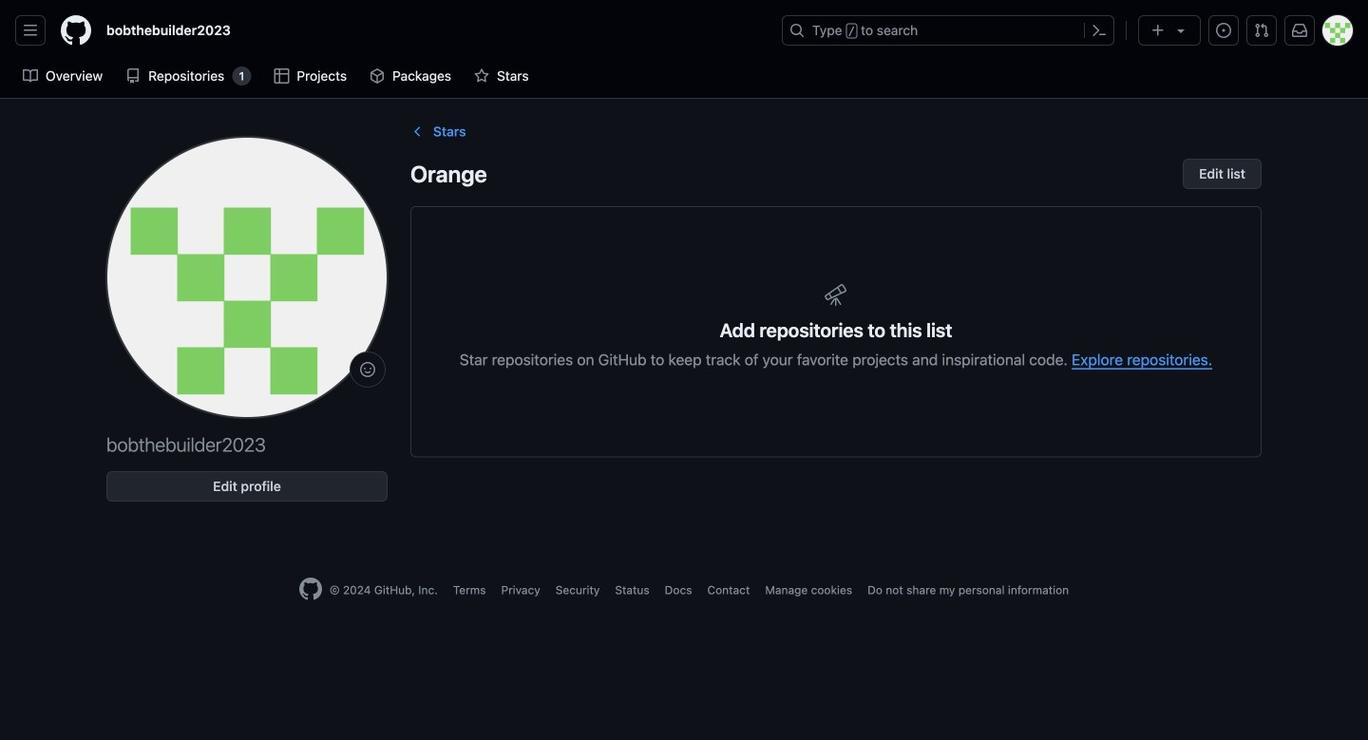 Task type: vqa. For each thing, say whether or not it's contained in the screenshot.
book icon
yes



Task type: locate. For each thing, give the bounding box(es) containing it.
chevron left image
[[410, 124, 426, 139]]

issue opened image
[[1216, 23, 1231, 38]]

triangle down image
[[1173, 23, 1189, 38]]

git pull request image
[[1254, 23, 1269, 38]]

book image
[[23, 68, 38, 84]]

plus image
[[1151, 23, 1166, 38]]

notifications image
[[1292, 23, 1307, 38]]

star image
[[474, 68, 489, 84]]

repo image
[[126, 68, 141, 84]]



Task type: describe. For each thing, give the bounding box(es) containing it.
change your avatar image
[[106, 137, 388, 418]]

telescope image
[[825, 283, 847, 306]]

table image
[[274, 68, 289, 84]]

package image
[[370, 68, 385, 84]]

homepage image
[[61, 15, 91, 46]]

smiley image
[[360, 362, 375, 377]]

command palette image
[[1092, 23, 1107, 38]]

homepage image
[[299, 578, 322, 600]]



